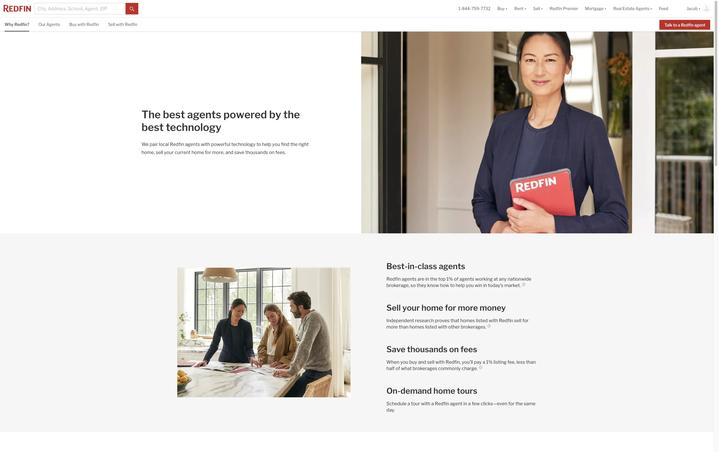Task type: locate. For each thing, give the bounding box(es) containing it.
redfin premier button
[[547, 0, 582, 17]]

clicks—even
[[481, 402, 508, 407]]

you left win
[[466, 283, 474, 289]]

1 horizontal spatial disclaimer image
[[488, 325, 491, 328]]

1% inside the "when you buy and sell with redfin, you'll pay a 1% listing fee, less than half of what brokerages commonly charge."
[[487, 360, 493, 366]]

1 horizontal spatial than
[[526, 360, 536, 366]]

▾ right rent ▾
[[541, 6, 543, 11]]

current
[[175, 150, 191, 155]]

agents right estate
[[636, 6, 650, 11]]

best right the
[[163, 108, 185, 121]]

2 vertical spatial sell
[[427, 360, 435, 366]]

2 vertical spatial in
[[464, 402, 468, 407]]

estate
[[623, 6, 635, 11]]

0 vertical spatial help
[[262, 142, 271, 147]]

sell ▾ button
[[530, 0, 547, 17]]

listed up 'brokerages.'
[[476, 318, 488, 324]]

home up research
[[422, 303, 444, 313]]

the right by
[[284, 108, 300, 121]]

2 horizontal spatial you
[[466, 283, 474, 289]]

home left tours
[[434, 387, 456, 396]]

to right talk
[[674, 22, 678, 27]]

1 horizontal spatial technology
[[232, 142, 256, 147]]

on inside the we pair local redfin agents with powerful technology to help you find the right home, sell your current home for more, and save thousands on fees.
[[269, 150, 275, 155]]

home for sell
[[422, 303, 444, 313]]

2 vertical spatial to
[[451, 283, 455, 289]]

in inside schedule a tour with a redfin agent in a few clicks—even for the same day.
[[464, 402, 468, 407]]

working
[[476, 277, 493, 282]]

▾ right jacob
[[699, 6, 701, 11]]

1 horizontal spatial buy
[[498, 6, 505, 11]]

1 vertical spatial technology
[[232, 142, 256, 147]]

technology inside the we pair local redfin agents with powerful technology to help you find the right home, sell your current home for more, and save thousands on fees.
[[232, 142, 256, 147]]

home inside the we pair local redfin agents with powerful technology to help you find the right home, sell your current home for more, and save thousands on fees.
[[192, 150, 204, 155]]

buy ▾
[[498, 6, 508, 11]]

0 horizontal spatial and
[[226, 150, 234, 155]]

redfin agents are in the top 1% of agents working at any nationwide brokerage, so they know how to help you win in today's market.
[[387, 277, 532, 289]]

redfin left premier
[[550, 6, 563, 11]]

redfin inside redfin agents are in the top 1% of agents working at any nationwide brokerage, so they know how to help you win in today's market.
[[387, 277, 401, 282]]

to right how
[[451, 283, 455, 289]]

0 vertical spatial on
[[269, 150, 275, 155]]

your down local
[[164, 150, 174, 155]]

disclaimer image for for
[[488, 325, 491, 328]]

commonly
[[438, 366, 461, 372]]

1% left listing
[[487, 360, 493, 366]]

why redfin? link
[[5, 18, 29, 31]]

1 vertical spatial sell
[[515, 318, 522, 324]]

a inside the "when you buy and sell with redfin, you'll pay a 1% listing fee, less than half of what brokerages commonly charge."
[[483, 360, 486, 366]]

sell right buy with redfin
[[108, 22, 115, 27]]

your up independent
[[403, 303, 420, 313]]

a right pay
[[483, 360, 486, 366]]

1 horizontal spatial listed
[[476, 318, 488, 324]]

1 vertical spatial of
[[396, 366, 400, 372]]

listed down research
[[426, 325, 437, 330]]

demand
[[401, 387, 432, 396]]

than down independent
[[399, 325, 409, 330]]

thousands right save
[[246, 150, 268, 155]]

0 vertical spatial technology
[[166, 121, 222, 134]]

in right are
[[426, 277, 430, 282]]

2 horizontal spatial to
[[674, 22, 678, 27]]

1 horizontal spatial of
[[454, 277, 459, 282]]

1%
[[447, 277, 453, 282], [487, 360, 493, 366]]

sell inside sell with redfin link
[[108, 22, 115, 27]]

why redfin?
[[5, 22, 29, 27]]

redfin
[[550, 6, 563, 11], [87, 22, 99, 27], [125, 22, 137, 27], [682, 22, 694, 27], [170, 142, 184, 147], [387, 277, 401, 282], [499, 318, 514, 324], [435, 402, 449, 407]]

home,
[[142, 150, 155, 155]]

▾ inside mortgage ▾ dropdown button
[[605, 6, 607, 11]]

0 vertical spatial in
[[426, 277, 430, 282]]

market.
[[505, 283, 521, 289]]

1 vertical spatial agents
[[46, 22, 60, 27]]

0 vertical spatial homes
[[461, 318, 475, 324]]

of right top
[[454, 277, 459, 282]]

disclaimer image down nationwide
[[522, 283, 526, 287]]

redfin,
[[446, 360, 461, 366]]

disclaimer image right 'brokerages.'
[[488, 325, 491, 328]]

find
[[281, 142, 290, 147]]

1 vertical spatial in
[[484, 283, 487, 289]]

1 horizontal spatial 1%
[[487, 360, 493, 366]]

0 vertical spatial your
[[164, 150, 174, 155]]

redfin agent with two customers talking at a kitchen table image
[[178, 268, 351, 398]]

1 horizontal spatial to
[[451, 283, 455, 289]]

1 horizontal spatial thousands
[[407, 345, 448, 355]]

a inside 'button'
[[678, 22, 681, 27]]

redfin inside "link"
[[87, 22, 99, 27]]

5 ▾ from the left
[[651, 6, 653, 11]]

redfin inside the we pair local redfin agents with powerful technology to help you find the right home, sell your current home for more, and save thousands on fees.
[[170, 142, 184, 147]]

0 vertical spatial than
[[399, 325, 409, 330]]

the inside redfin agents are in the top 1% of agents working at any nationwide brokerage, so they know how to help you win in today's market.
[[431, 277, 438, 282]]

0 horizontal spatial more
[[387, 325, 398, 330]]

are
[[418, 277, 425, 282]]

2 horizontal spatial disclaimer image
[[522, 283, 526, 287]]

save
[[235, 150, 245, 155]]

and left save
[[226, 150, 234, 155]]

redfin down submit search image
[[125, 22, 137, 27]]

1 vertical spatial 1%
[[487, 360, 493, 366]]

1 vertical spatial buy
[[69, 22, 77, 27]]

buy inside dropdown button
[[498, 6, 505, 11]]

disclaimer image
[[522, 283, 526, 287], [488, 325, 491, 328], [479, 366, 483, 370]]

than
[[399, 325, 409, 330], [526, 360, 536, 366]]

rent
[[515, 6, 524, 11]]

▾ inside sell ▾ dropdown button
[[541, 6, 543, 11]]

sell right rent ▾
[[534, 6, 540, 11]]

▾ inside the real estate agents ▾ link
[[651, 6, 653, 11]]

to left find
[[257, 142, 261, 147]]

agents inside dropdown button
[[636, 6, 650, 11]]

homes up 'brokerages.'
[[461, 318, 475, 324]]

tours
[[457, 387, 478, 396]]

mortgage ▾
[[586, 6, 607, 11]]

on left fees.
[[269, 150, 275, 155]]

0 vertical spatial of
[[454, 277, 459, 282]]

0 vertical spatial more
[[458, 303, 478, 313]]

and inside the "when you buy and sell with redfin, you'll pay a 1% listing fee, less than half of what brokerages commonly charge."
[[418, 360, 426, 366]]

0 horizontal spatial agent
[[450, 402, 463, 407]]

you up what
[[401, 360, 409, 366]]

1 vertical spatial than
[[526, 360, 536, 366]]

the
[[142, 108, 161, 121]]

redfin premier
[[550, 6, 579, 11]]

a left few
[[469, 402, 471, 407]]

sell inside the we pair local redfin agents with powerful technology to help you find the right home, sell your current home for more, and save thousands on fees.
[[156, 150, 163, 155]]

1 horizontal spatial help
[[456, 283, 465, 289]]

your
[[164, 150, 174, 155], [403, 303, 420, 313]]

thousands up buy
[[407, 345, 448, 355]]

0 horizontal spatial to
[[257, 142, 261, 147]]

that
[[451, 318, 460, 324]]

0 horizontal spatial your
[[164, 150, 174, 155]]

win
[[475, 283, 483, 289]]

on up the redfin,
[[450, 345, 459, 355]]

▾ inside buy ▾ dropdown button
[[506, 6, 508, 11]]

1 horizontal spatial your
[[403, 303, 420, 313]]

agents
[[636, 6, 650, 11], [46, 22, 60, 27]]

0 horizontal spatial 1%
[[447, 277, 453, 282]]

1 vertical spatial home
[[422, 303, 444, 313]]

of inside the "when you buy and sell with redfin, you'll pay a 1% listing fee, less than half of what brokerages commonly charge."
[[396, 366, 400, 372]]

on-
[[387, 387, 401, 396]]

0 vertical spatial agent
[[695, 22, 706, 27]]

the left same
[[516, 402, 523, 407]]

1 vertical spatial agent
[[450, 402, 463, 407]]

buy right 7732
[[498, 6, 505, 11]]

technology up current
[[166, 121, 222, 134]]

of right half
[[396, 366, 400, 372]]

6 ▾ from the left
[[699, 6, 701, 11]]

same
[[524, 402, 536, 407]]

0 horizontal spatial of
[[396, 366, 400, 372]]

buy down city, address, school, agent, zip 'search box'
[[69, 22, 77, 27]]

a down the on-demand home tours
[[432, 402, 434, 407]]

best
[[163, 108, 185, 121], [142, 121, 164, 134]]

0 horizontal spatial in
[[426, 277, 430, 282]]

2 vertical spatial disclaimer image
[[479, 366, 483, 370]]

2 horizontal spatial sell
[[534, 6, 540, 11]]

save thousands on fees
[[387, 345, 478, 355]]

talk
[[665, 22, 673, 27]]

on
[[269, 150, 275, 155], [450, 345, 459, 355]]

buy inside "link"
[[69, 22, 77, 27]]

redfin inside button
[[550, 6, 563, 11]]

0 horizontal spatial sell
[[156, 150, 163, 155]]

tour
[[411, 402, 420, 407]]

schedule a tour with a redfin agent in a few clicks—even for the same day.
[[387, 402, 536, 413]]

0 horizontal spatial help
[[262, 142, 271, 147]]

agent down jacob ▾
[[695, 22, 706, 27]]

0 vertical spatial buy
[[498, 6, 505, 11]]

rent ▾ button
[[511, 0, 530, 17]]

1 horizontal spatial and
[[418, 360, 426, 366]]

a right talk
[[678, 22, 681, 27]]

best-
[[387, 262, 408, 272]]

half
[[387, 366, 395, 372]]

1 vertical spatial homes
[[410, 325, 425, 330]]

help right how
[[456, 283, 465, 289]]

1 vertical spatial help
[[456, 283, 465, 289]]

0 horizontal spatial listed
[[426, 325, 437, 330]]

redfin down the on-demand home tours
[[435, 402, 449, 407]]

1 horizontal spatial on
[[450, 345, 459, 355]]

more
[[458, 303, 478, 313], [387, 325, 398, 330]]

1 vertical spatial to
[[257, 142, 261, 147]]

4 ▾ from the left
[[605, 6, 607, 11]]

redfin down jacob
[[682, 22, 694, 27]]

redfin down the money
[[499, 318, 514, 324]]

in left few
[[464, 402, 468, 407]]

0 horizontal spatial than
[[399, 325, 409, 330]]

1-844-759-7732 link
[[459, 6, 491, 11]]

1 ▾ from the left
[[506, 6, 508, 11]]

redfin inside 'button'
[[682, 22, 694, 27]]

disclaimer image down pay
[[479, 366, 483, 370]]

pay
[[474, 360, 482, 366]]

1 vertical spatial more
[[387, 325, 398, 330]]

more up 'that'
[[458, 303, 478, 313]]

1 horizontal spatial agent
[[695, 22, 706, 27]]

the inside the best agents powered by the best technology
[[284, 108, 300, 121]]

1 horizontal spatial more
[[458, 303, 478, 313]]

0 vertical spatial sell
[[156, 150, 163, 155]]

sell up independent
[[387, 303, 401, 313]]

home right current
[[192, 150, 204, 155]]

your inside the we pair local redfin agents with powerful technology to help you find the right home, sell your current home for more, and save thousands on fees.
[[164, 150, 174, 155]]

with inside the "when you buy and sell with redfin, you'll pay a 1% listing fee, less than half of what brokerages commonly charge."
[[436, 360, 445, 366]]

agent
[[695, 22, 706, 27], [450, 402, 463, 407]]

0 horizontal spatial thousands
[[246, 150, 268, 155]]

2 vertical spatial home
[[434, 387, 456, 396]]

0 vertical spatial and
[[226, 150, 234, 155]]

home for on-
[[434, 387, 456, 396]]

homes down research
[[410, 325, 425, 330]]

and up brokerages
[[418, 360, 426, 366]]

technology inside the best agents powered by the best technology
[[166, 121, 222, 134]]

▾ left feed
[[651, 6, 653, 11]]

1 horizontal spatial you
[[401, 360, 409, 366]]

redfin down city, address, school, agent, zip 'search box'
[[87, 22, 99, 27]]

0 horizontal spatial technology
[[166, 121, 222, 134]]

and inside the we pair local redfin agents with powerful technology to help you find the right home, sell your current home for more, and save thousands on fees.
[[226, 150, 234, 155]]

agents
[[187, 108, 221, 121], [185, 142, 200, 147], [439, 262, 466, 272], [402, 277, 417, 282], [460, 277, 475, 282]]

agents right our
[[46, 22, 60, 27]]

of inside redfin agents are in the top 1% of agents working at any nationwide brokerage, so they know how to help you win in today's market.
[[454, 277, 459, 282]]

0 vertical spatial home
[[192, 150, 204, 155]]

sell
[[156, 150, 163, 155], [515, 318, 522, 324], [427, 360, 435, 366]]

thousands inside the we pair local redfin agents with powerful technology to help you find the right home, sell your current home for more, and save thousands on fees.
[[246, 150, 268, 155]]

1 vertical spatial thousands
[[407, 345, 448, 355]]

0 vertical spatial you
[[272, 142, 280, 147]]

agent inside schedule a tour with a redfin agent in a few clicks—even for the same day.
[[450, 402, 463, 407]]

0 horizontal spatial buy
[[69, 22, 77, 27]]

more down independent
[[387, 325, 398, 330]]

sell inside sell ▾ dropdown button
[[534, 6, 540, 11]]

you inside redfin agents are in the top 1% of agents working at any nationwide brokerage, so they know how to help you win in today's market.
[[466, 283, 474, 289]]

agent down tours
[[450, 402, 463, 407]]

rent ▾ button
[[515, 0, 527, 17]]

2 ▾ from the left
[[525, 6, 527, 11]]

1 vertical spatial and
[[418, 360, 426, 366]]

0 vertical spatial thousands
[[246, 150, 268, 155]]

1 vertical spatial you
[[466, 283, 474, 289]]

our
[[39, 22, 46, 27]]

you inside the we pair local redfin agents with powerful technology to help you find the right home, sell your current home for more, and save thousands on fees.
[[272, 142, 280, 147]]

technology
[[166, 121, 222, 134], [232, 142, 256, 147]]

help
[[262, 142, 271, 147], [456, 283, 465, 289]]

brokerages
[[413, 366, 438, 372]]

disclaimer image for a
[[479, 366, 483, 370]]

0 vertical spatial to
[[674, 22, 678, 27]]

disclaimer image for working
[[522, 283, 526, 287]]

1% right top
[[447, 277, 453, 282]]

0 horizontal spatial disclaimer image
[[479, 366, 483, 370]]

best-in-class agents
[[387, 262, 466, 272]]

7732
[[481, 6, 491, 11]]

technology up save
[[232, 142, 256, 147]]

redfin up brokerage,
[[387, 277, 401, 282]]

pair
[[150, 142, 158, 147]]

help left find
[[262, 142, 271, 147]]

0 horizontal spatial sell
[[108, 22, 115, 27]]

1 horizontal spatial sell
[[427, 360, 435, 366]]

you'll
[[462, 360, 473, 366]]

0 horizontal spatial agents
[[46, 22, 60, 27]]

0 vertical spatial agents
[[636, 6, 650, 11]]

0 horizontal spatial on
[[269, 150, 275, 155]]

sell inside independent research proves that homes listed with redfin sell for more than homes listed with other brokerages.
[[515, 318, 522, 324]]

in down working
[[484, 283, 487, 289]]

3 ▾ from the left
[[541, 6, 543, 11]]

1 horizontal spatial sell
[[387, 303, 401, 313]]

in
[[426, 277, 430, 282], [484, 283, 487, 289], [464, 402, 468, 407]]

the right find
[[291, 142, 298, 147]]

sell inside the "when you buy and sell with redfin, you'll pay a 1% listing fee, less than half of what brokerages commonly charge."
[[427, 360, 435, 366]]

1 vertical spatial disclaimer image
[[488, 325, 491, 328]]

than inside independent research proves that homes listed with redfin sell for more than homes listed with other brokerages.
[[399, 325, 409, 330]]

brokerage,
[[387, 283, 410, 289]]

2 vertical spatial sell
[[387, 303, 401, 313]]

2 horizontal spatial sell
[[515, 318, 522, 324]]

proves
[[435, 318, 450, 324]]

real estate agents ▾ link
[[614, 0, 653, 17]]

0 vertical spatial disclaimer image
[[522, 283, 526, 287]]

1 horizontal spatial in
[[464, 402, 468, 407]]

▾ for sell ▾
[[541, 6, 543, 11]]

listing
[[494, 360, 507, 366]]

▾ for jacob ▾
[[699, 6, 701, 11]]

1 vertical spatial sell
[[108, 22, 115, 27]]

than right less
[[526, 360, 536, 366]]

buy ▾ button
[[498, 0, 508, 17]]

▾ right mortgage
[[605, 6, 607, 11]]

0 vertical spatial 1%
[[447, 277, 453, 282]]

1 horizontal spatial agents
[[636, 6, 650, 11]]

844-
[[462, 6, 472, 11]]

you left find
[[272, 142, 280, 147]]

▾ inside rent ▾ dropdown button
[[525, 6, 527, 11]]

a
[[678, 22, 681, 27], [483, 360, 486, 366], [408, 402, 410, 407], [432, 402, 434, 407], [469, 402, 471, 407]]

the up know
[[431, 277, 438, 282]]

2 vertical spatial you
[[401, 360, 409, 366]]

▾ right rent
[[525, 6, 527, 11]]

0 horizontal spatial you
[[272, 142, 280, 147]]

▾ left rent
[[506, 6, 508, 11]]

redfin up current
[[170, 142, 184, 147]]

0 vertical spatial sell
[[534, 6, 540, 11]]

than inside the "when you buy and sell with redfin, you'll pay a 1% listing fee, less than half of what brokerages commonly charge."
[[526, 360, 536, 366]]



Task type: vqa. For each thing, say whether or not it's contained in the screenshot.
Receive your custom quote
no



Task type: describe. For each thing, give the bounding box(es) containing it.
1 vertical spatial listed
[[426, 325, 437, 330]]

buy with redfin
[[69, 22, 99, 27]]

agents inside the best agents powered by the best technology
[[187, 108, 221, 121]]

what
[[401, 366, 412, 372]]

real estate agents ▾ button
[[610, 0, 656, 17]]

so
[[411, 283, 416, 289]]

more,
[[212, 150, 225, 155]]

the inside schedule a tour with a redfin agent in a few clicks—even for the same day.
[[516, 402, 523, 407]]

with inside buy with redfin "link"
[[78, 22, 86, 27]]

submit search image
[[130, 7, 134, 11]]

a left tour
[[408, 402, 410, 407]]

technology for best
[[166, 121, 222, 134]]

1-
[[459, 6, 462, 11]]

on-demand home tours
[[387, 387, 478, 396]]

rent ▾
[[515, 6, 527, 11]]

sell for sell ▾
[[534, 6, 540, 11]]

class
[[418, 262, 437, 272]]

759-
[[472, 6, 481, 11]]

powered
[[224, 108, 267, 121]]

buy ▾ button
[[494, 0, 511, 17]]

more inside independent research proves that homes listed with redfin sell for more than homes listed with other brokerages.
[[387, 325, 398, 330]]

technology for powerful
[[232, 142, 256, 147]]

City, Address, School, Agent, ZIP search field
[[34, 3, 126, 14]]

sell for sell with redfin
[[108, 22, 115, 27]]

we
[[142, 142, 149, 147]]

the inside the we pair local redfin agents with powerful technology to help you find the right home, sell your current home for more, and save thousands on fees.
[[291, 142, 298, 147]]

redfin inside schedule a tour with a redfin agent in a few clicks—even for the same day.
[[435, 402, 449, 407]]

sell with redfin
[[108, 22, 137, 27]]

redfin?
[[14, 22, 29, 27]]

powerful
[[211, 142, 231, 147]]

jacob
[[687, 6, 698, 11]]

when you buy and sell with redfin, you'll pay a 1% listing fee, less than half of what brokerages commonly charge.
[[387, 360, 536, 372]]

1% inside redfin agents are in the top 1% of agents working at any nationwide brokerage, so they know how to help you win in today's market.
[[447, 277, 453, 282]]

0 horizontal spatial homes
[[410, 325, 425, 330]]

sell for sell your home for more money
[[387, 303, 401, 313]]

local
[[159, 142, 169, 147]]

agents inside the we pair local redfin agents with powerful technology to help you find the right home, sell your current home for more, and save thousands on fees.
[[185, 142, 200, 147]]

independent research proves that homes listed with redfin sell for more than homes listed with other brokerages.
[[387, 318, 529, 330]]

top
[[439, 277, 446, 282]]

fees.
[[276, 150, 286, 155]]

▾ for mortgage ▾
[[605, 6, 607, 11]]

for inside independent research proves that homes listed with redfin sell for more than homes listed with other brokerages.
[[523, 318, 529, 324]]

to inside 'button'
[[674, 22, 678, 27]]

2 horizontal spatial in
[[484, 283, 487, 289]]

the best agents powered by the best technology
[[142, 108, 300, 134]]

you inside the "when you buy and sell with redfin, you'll pay a 1% listing fee, less than half of what brokerages commonly charge."
[[401, 360, 409, 366]]

1 horizontal spatial homes
[[461, 318, 475, 324]]

why
[[5, 22, 14, 27]]

mortgage ▾ button
[[582, 0, 610, 17]]

day.
[[387, 408, 395, 413]]

mortgage
[[586, 6, 604, 11]]

few
[[472, 402, 480, 407]]

for inside schedule a tour with a redfin agent in a few clicks—even for the same day.
[[509, 402, 515, 407]]

when
[[387, 360, 400, 366]]

feed button
[[656, 0, 684, 17]]

by
[[269, 108, 281, 121]]

with inside sell with redfin link
[[116, 22, 124, 27]]

buy for buy with redfin
[[69, 22, 77, 27]]

they
[[417, 283, 427, 289]]

brokerages.
[[461, 325, 487, 330]]

help inside redfin agents are in the top 1% of agents working at any nationwide brokerage, so they know how to help you win in today's market.
[[456, 283, 465, 289]]

know
[[428, 283, 439, 289]]

sell ▾ button
[[534, 0, 543, 17]]

feed
[[660, 6, 669, 11]]

nationwide
[[508, 277, 532, 282]]

sell your home for more money
[[387, 303, 506, 313]]

any
[[499, 277, 507, 282]]

real
[[614, 6, 622, 11]]

buy with redfin link
[[69, 18, 99, 31]]

at
[[494, 277, 498, 282]]

1 vertical spatial on
[[450, 345, 459, 355]]

sell ▾
[[534, 6, 543, 11]]

sell with redfin link
[[108, 18, 137, 31]]

for inside the we pair local redfin agents with powerful technology to help you find the right home, sell your current home for more, and save thousands on fees.
[[205, 150, 211, 155]]

independent
[[387, 318, 414, 324]]

today's
[[488, 283, 504, 289]]

less
[[517, 360, 525, 366]]

research
[[415, 318, 434, 324]]

jacob ▾
[[687, 6, 701, 11]]

real estate agents ▾
[[614, 6, 653, 11]]

0 vertical spatial listed
[[476, 318, 488, 324]]

agent inside 'button'
[[695, 22, 706, 27]]

buy for buy ▾
[[498, 6, 505, 11]]

to inside the we pair local redfin agents with powerful technology to help you find the right home, sell your current home for more, and save thousands on fees.
[[257, 142, 261, 147]]

other
[[449, 325, 460, 330]]

redfin inside independent research proves that homes listed with redfin sell for more than homes listed with other brokerages.
[[499, 318, 514, 324]]

charge.
[[462, 366, 478, 372]]

with inside schedule a tour with a redfin agent in a few clicks—even for the same day.
[[421, 402, 431, 407]]

in-
[[408, 262, 418, 272]]

we pair local redfin agents with powerful technology to help you find the right home, sell your current home for more, and save thousands on fees.
[[142, 142, 309, 155]]

fee,
[[508, 360, 516, 366]]

with inside the we pair local redfin agents with powerful technology to help you find the right home, sell your current home for more, and save thousands on fees.
[[201, 142, 210, 147]]

help inside the we pair local redfin agents with powerful technology to help you find the right home, sell your current home for more, and save thousands on fees.
[[262, 142, 271, 147]]

to inside redfin agents are in the top 1% of agents working at any nationwide brokerage, so they know how to help you win in today's market.
[[451, 283, 455, 289]]

▾ for rent ▾
[[525, 6, 527, 11]]

buy
[[410, 360, 417, 366]]

best up "pair"
[[142, 121, 164, 134]]

a woman walking down the stairs image
[[361, 31, 714, 234]]

schedule
[[387, 402, 407, 407]]

▾ for buy ▾
[[506, 6, 508, 11]]

1-844-759-7732
[[459, 6, 491, 11]]

money
[[480, 303, 506, 313]]

right
[[299, 142, 309, 147]]

talk to a redfin agent button
[[660, 20, 711, 30]]

our agents link
[[39, 18, 60, 31]]

fees
[[461, 345, 478, 355]]

talk to a redfin agent
[[665, 22, 706, 27]]

1 vertical spatial your
[[403, 303, 420, 313]]

premier
[[563, 6, 579, 11]]



